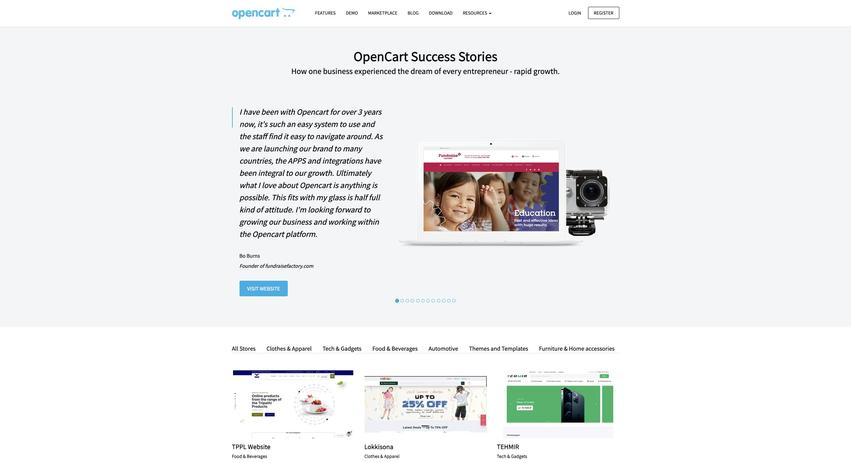 Task type: locate. For each thing, give the bounding box(es) containing it.
clothes down lokkisona at the left bottom of the page
[[365, 454, 379, 460]]

0 horizontal spatial is
[[333, 180, 339, 191]]

3
[[358, 107, 362, 117]]

1 horizontal spatial beverages
[[392, 345, 418, 353]]

love
[[262, 180, 276, 191]]

looking
[[308, 205, 333, 215]]

1 vertical spatial opencart
[[300, 180, 331, 191]]

view project for lokkisona
[[407, 402, 444, 408]]

tppl website image
[[232, 371, 354, 439]]

founder
[[239, 263, 259, 270]]

and down brand
[[307, 156, 321, 166]]

forward
[[335, 205, 362, 215]]

1 view project from the left
[[274, 402, 312, 408]]

opencart up system
[[297, 107, 328, 117]]

marketplace link
[[363, 7, 403, 19]]

1 horizontal spatial growth.
[[534, 66, 560, 76]]

1 horizontal spatial have
[[365, 156, 381, 166]]

2 horizontal spatial project
[[554, 402, 577, 408]]

opencart down growing
[[252, 229, 284, 240]]

burns
[[247, 252, 260, 259]]

0 vertical spatial opencart
[[297, 107, 328, 117]]

1 horizontal spatial gadgets
[[511, 454, 527, 460]]

been up "what"
[[239, 168, 257, 178]]

business
[[323, 66, 353, 76], [282, 217, 312, 227]]

1 horizontal spatial business
[[323, 66, 353, 76]]

glass
[[328, 192, 346, 203]]

view project for tehmir
[[540, 402, 577, 408]]

1 horizontal spatial view
[[407, 402, 420, 408]]

view project
[[274, 402, 312, 408], [407, 402, 444, 408], [540, 402, 577, 408]]

experienced
[[355, 66, 396, 76]]

2 horizontal spatial view project
[[540, 402, 577, 408]]

view
[[274, 402, 287, 408], [407, 402, 420, 408], [540, 402, 552, 408]]

0 vertical spatial have
[[243, 107, 260, 117]]

of right founder
[[260, 263, 264, 270]]

with
[[280, 107, 295, 117], [300, 192, 315, 203]]

many
[[343, 143, 362, 154]]

0 horizontal spatial view
[[274, 402, 287, 408]]

project
[[289, 402, 312, 408], [421, 402, 444, 408], [554, 402, 577, 408]]

furniture & home accessories link
[[534, 344, 615, 354]]

growth. right rapid
[[534, 66, 560, 76]]

0 horizontal spatial beverages
[[247, 454, 267, 460]]

1 vertical spatial our
[[294, 168, 306, 178]]

been up it's
[[261, 107, 278, 117]]

view project link for tppl website
[[274, 401, 312, 409]]

features link
[[310, 7, 341, 19]]

3 view from the left
[[540, 402, 552, 408]]

view project for tppl website
[[274, 402, 312, 408]]

clothes inside lokkisona clothes & apparel
[[365, 454, 379, 460]]

growth. up my
[[308, 168, 334, 178]]

is up glass at the left
[[333, 180, 339, 191]]

1 vertical spatial of
[[256, 205, 263, 215]]

the
[[398, 66, 409, 76], [239, 131, 251, 142], [275, 156, 286, 166], [239, 229, 251, 240]]

2 horizontal spatial view
[[540, 402, 552, 408]]

to up brand
[[307, 131, 314, 142]]

all stores
[[232, 345, 256, 353]]

0 vertical spatial clothes
[[267, 345, 286, 353]]

is up full at the left top of page
[[372, 180, 377, 191]]

0 horizontal spatial clothes
[[267, 345, 286, 353]]

food
[[373, 345, 386, 353], [232, 454, 242, 460]]

my
[[316, 192, 327, 203]]

clothes & apparel link
[[261, 344, 317, 354]]

rapid
[[514, 66, 532, 76]]

1 vertical spatial gadgets
[[511, 454, 527, 460]]

1 horizontal spatial project
[[421, 402, 444, 408]]

tech & gadgets
[[323, 345, 362, 353]]

download
[[429, 10, 453, 16]]

website
[[260, 285, 280, 292], [248, 443, 271, 451]]

0 horizontal spatial with
[[280, 107, 295, 117]]

founder of fundraisefactory.com
[[239, 263, 313, 270]]

lokkisona image
[[365, 371, 487, 439]]

our
[[299, 143, 311, 154], [294, 168, 306, 178], [269, 217, 280, 227]]

opencart up my
[[300, 180, 331, 191]]

0 vertical spatial of
[[434, 66, 441, 76]]

0 horizontal spatial growth.
[[308, 168, 334, 178]]

3 view project link from the left
[[540, 401, 577, 409]]

1 horizontal spatial tech
[[497, 454, 506, 460]]

2 view project link from the left
[[407, 401, 444, 409]]

1 vertical spatial website
[[248, 443, 271, 451]]

system
[[314, 119, 338, 129]]

register
[[594, 10, 614, 16]]

website right visit in the bottom left of the page
[[260, 285, 280, 292]]

this
[[272, 192, 286, 203]]

view project link
[[274, 401, 312, 409], [407, 401, 444, 409], [540, 401, 577, 409]]

0 vertical spatial growth.
[[534, 66, 560, 76]]

0 horizontal spatial view project
[[274, 402, 312, 408]]

to up integrations
[[334, 143, 341, 154]]

2 view from the left
[[407, 402, 420, 408]]

half
[[354, 192, 367, 203]]

0 horizontal spatial apparel
[[292, 345, 312, 353]]

been
[[261, 107, 278, 117], [239, 168, 257, 178]]

1 horizontal spatial i
[[258, 180, 260, 191]]

1 vertical spatial business
[[282, 217, 312, 227]]

with up an
[[280, 107, 295, 117]]

apparel
[[292, 345, 312, 353], [384, 454, 400, 460]]

opencart
[[297, 107, 328, 117], [300, 180, 331, 191], [252, 229, 284, 240]]

easy
[[297, 119, 312, 129], [290, 131, 305, 142]]

our down attitude. at top
[[269, 217, 280, 227]]

is
[[333, 180, 339, 191], [372, 180, 377, 191], [347, 192, 353, 203]]

of right kind
[[256, 205, 263, 215]]

2 vertical spatial our
[[269, 217, 280, 227]]

have
[[243, 107, 260, 117], [365, 156, 381, 166]]

0 vertical spatial been
[[261, 107, 278, 117]]

1 vertical spatial easy
[[290, 131, 305, 142]]

1 vertical spatial food
[[232, 454, 242, 460]]

0 vertical spatial beverages
[[392, 345, 418, 353]]

the inside opencart success stories how one business experienced the dream of every entrepreneur - rapid growth.
[[398, 66, 409, 76]]

0 vertical spatial food
[[373, 345, 386, 353]]

website inside tppl website food & beverages
[[248, 443, 271, 451]]

apparel inside clothes & apparel link
[[292, 345, 312, 353]]

food inside tppl website food & beverages
[[232, 454, 242, 460]]

clothes right stores
[[267, 345, 286, 353]]

gadgets inside tehmir tech & gadgets
[[511, 454, 527, 460]]

1 vertical spatial growth.
[[308, 168, 334, 178]]

with up i'm
[[300, 192, 315, 203]]

1 view project link from the left
[[274, 401, 312, 409]]

is left the half
[[347, 192, 353, 203]]

lokkisona
[[365, 443, 393, 451]]

download link
[[424, 7, 458, 19]]

0 vertical spatial business
[[323, 66, 353, 76]]

of inside the i have been with opencart for over 3 years now, it's such an easy system to use and the staff find it easy to navigate around. as we are launching our brand to many countries, the apps and integrations have been integral to our growth. ultimately what i love about opencart is anything is possible. this fits with my glass is half full kind of attitude. i'm looking forward to growing our business and working within the opencart platform.
[[256, 205, 263, 215]]

0 vertical spatial with
[[280, 107, 295, 117]]

0 vertical spatial website
[[260, 285, 280, 292]]

0 horizontal spatial view project link
[[274, 401, 312, 409]]

1 view from the left
[[274, 402, 287, 408]]

business down i'm
[[282, 217, 312, 227]]

clothes inside clothes & apparel link
[[267, 345, 286, 353]]

1 vertical spatial been
[[239, 168, 257, 178]]

now,
[[239, 119, 256, 129]]

0 horizontal spatial been
[[239, 168, 257, 178]]

to up the within
[[364, 205, 371, 215]]

entrepreneur
[[463, 66, 508, 76]]

2 project from the left
[[421, 402, 444, 408]]

our down apps
[[294, 168, 306, 178]]

website right tppl
[[248, 443, 271, 451]]

1 horizontal spatial food
[[373, 345, 386, 353]]

1 vertical spatial tech
[[497, 454, 506, 460]]

blog link
[[403, 7, 424, 19]]

2 horizontal spatial is
[[372, 180, 377, 191]]

0 vertical spatial our
[[299, 143, 311, 154]]

within
[[357, 217, 379, 227]]

1 horizontal spatial view project link
[[407, 401, 444, 409]]

how
[[291, 66, 307, 76]]

1 vertical spatial beverages
[[247, 454, 267, 460]]

attitude.
[[265, 205, 294, 215]]

0 vertical spatial tech
[[323, 345, 335, 353]]

opencart - showcase image
[[232, 7, 295, 19]]

have up now,
[[243, 107, 260, 117]]

1 horizontal spatial been
[[261, 107, 278, 117]]

of left every at the top right of page
[[434, 66, 441, 76]]

0 horizontal spatial gadgets
[[341, 345, 362, 353]]

the down growing
[[239, 229, 251, 240]]

food inside "link"
[[373, 345, 386, 353]]

our up apps
[[299, 143, 311, 154]]

furniture & home accessories
[[539, 345, 615, 353]]

tppl
[[232, 443, 247, 451]]

i up now,
[[239, 107, 242, 117]]

1 vertical spatial have
[[365, 156, 381, 166]]

over
[[341, 107, 356, 117]]

have up ultimately
[[365, 156, 381, 166]]

0 horizontal spatial project
[[289, 402, 312, 408]]

0 horizontal spatial have
[[243, 107, 260, 117]]

i have been with opencart for over 3 years now, it's such an easy system to use and the staff find it easy to navigate around. as we are launching our brand to many countries, the apps and integrations have been integral to our growth. ultimately what i love about opencart is anything is possible. this fits with my glass is half full kind of attitude. i'm looking forward to growing our business and working within the opencart platform.
[[239, 107, 383, 240]]

1 horizontal spatial with
[[300, 192, 315, 203]]

launching
[[263, 143, 297, 154]]

1 vertical spatial i
[[258, 180, 260, 191]]

0 horizontal spatial food
[[232, 454, 242, 460]]

0 vertical spatial gadgets
[[341, 345, 362, 353]]

easy right an
[[297, 119, 312, 129]]

fits
[[287, 192, 298, 203]]

full
[[369, 192, 380, 203]]

view project link for tehmir
[[540, 401, 577, 409]]

0 vertical spatial apparel
[[292, 345, 312, 353]]

i left love
[[258, 180, 260, 191]]

1 horizontal spatial view project
[[407, 402, 444, 408]]

3 project from the left
[[554, 402, 577, 408]]

beverages
[[392, 345, 418, 353], [247, 454, 267, 460]]

business inside opencart success stories how one business experienced the dream of every entrepreneur - rapid growth.
[[323, 66, 353, 76]]

1 horizontal spatial apparel
[[384, 454, 400, 460]]

1 horizontal spatial clothes
[[365, 454, 379, 460]]

1 vertical spatial clothes
[[365, 454, 379, 460]]

2 horizontal spatial view project link
[[540, 401, 577, 409]]

themes and templates
[[469, 345, 528, 353]]

website for visit
[[260, 285, 280, 292]]

working
[[328, 217, 356, 227]]

furniture
[[539, 345, 563, 353]]

0 horizontal spatial business
[[282, 217, 312, 227]]

business right 'one'
[[323, 66, 353, 76]]

1 project from the left
[[289, 402, 312, 408]]

the down launching
[[275, 156, 286, 166]]

3 view project from the left
[[540, 402, 577, 408]]

1 vertical spatial apparel
[[384, 454, 400, 460]]

easy right 'it'
[[290, 131, 305, 142]]

the left dream
[[398, 66, 409, 76]]

gadgets
[[341, 345, 362, 353], [511, 454, 527, 460]]

i
[[239, 107, 242, 117], [258, 180, 260, 191]]

0 vertical spatial i
[[239, 107, 242, 117]]

2 view project from the left
[[407, 402, 444, 408]]



Task type: describe. For each thing, give the bounding box(es) containing it.
visit website
[[247, 285, 280, 292]]

automotive
[[429, 345, 458, 353]]

login
[[569, 10, 581, 16]]

to left use
[[339, 119, 347, 129]]

we
[[239, 143, 249, 154]]

stores
[[240, 345, 256, 353]]

such
[[269, 119, 285, 129]]

the up 'we'
[[239, 131, 251, 142]]

it's
[[257, 119, 268, 129]]

opencart
[[354, 48, 408, 65]]

possible.
[[239, 192, 270, 203]]

around.
[[346, 131, 373, 142]]

growth. inside the i have been with opencart for over 3 years now, it's such an easy system to use and the staff find it easy to navigate around. as we are launching our brand to many countries, the apps and integrations have been integral to our growth. ultimately what i love about opencart is anything is possible. this fits with my glass is half full kind of attitude. i'm looking forward to growing our business and working within the opencart platform.
[[308, 168, 334, 178]]

of inside opencart success stories how one business experienced the dream of every entrepreneur - rapid growth.
[[434, 66, 441, 76]]

& inside lokkisona clothes & apparel
[[380, 454, 383, 460]]

food & beverages link
[[367, 344, 423, 354]]

use
[[348, 119, 360, 129]]

view for tehmir
[[540, 402, 552, 408]]

are
[[251, 143, 262, 154]]

1 horizontal spatial is
[[347, 192, 353, 203]]

and down looking
[[313, 217, 327, 227]]

success
[[411, 48, 456, 65]]

view for lokkisona
[[407, 402, 420, 408]]

anything
[[340, 180, 370, 191]]

it
[[284, 131, 288, 142]]

growing
[[239, 217, 267, 227]]

bo burns
[[239, 252, 260, 259]]

project for tehmir
[[554, 402, 577, 408]]

brand
[[312, 143, 333, 154]]

tech inside tehmir tech & gadgets
[[497, 454, 506, 460]]

-
[[510, 66, 513, 76]]

growth. inside opencart success stories how one business experienced the dream of every entrepreneur - rapid growth.
[[534, 66, 560, 76]]

for
[[330, 107, 340, 117]]

home
[[569, 345, 585, 353]]

website for tppl
[[248, 443, 271, 451]]

templates
[[502, 345, 528, 353]]

business inside the i have been with opencart for over 3 years now, it's such an easy system to use and the staff find it easy to navigate around. as we are launching our brand to many countries, the apps and integrations have been integral to our growth. ultimately what i love about opencart is anything is possible. this fits with my glass is half full kind of attitude. i'm looking forward to growing our business and working within the opencart platform.
[[282, 217, 312, 227]]

ultimately
[[336, 168, 371, 178]]

apps
[[288, 156, 306, 166]]

& inside tehmir tech & gadgets
[[507, 454, 510, 460]]

and down years
[[362, 119, 375, 129]]

what
[[239, 180, 256, 191]]

2 vertical spatial of
[[260, 263, 264, 270]]

tppl website food & beverages
[[232, 443, 271, 460]]

2 vertical spatial opencart
[[252, 229, 284, 240]]

all stores link
[[232, 344, 261, 354]]

automotive link
[[424, 344, 463, 354]]

marketplace
[[368, 10, 398, 16]]

blog
[[408, 10, 419, 16]]

view project link for lokkisona
[[407, 401, 444, 409]]

& inside "link"
[[387, 345, 390, 353]]

bo
[[239, 252, 246, 259]]

staff
[[252, 131, 267, 142]]

visit
[[247, 285, 259, 292]]

food & beverages
[[373, 345, 418, 353]]

beverages inside tppl website food & beverages
[[247, 454, 267, 460]]

years
[[364, 107, 382, 117]]

tehmir
[[497, 443, 519, 451]]

navigate
[[316, 131, 345, 142]]

one
[[309, 66, 322, 76]]

accessories
[[586, 345, 615, 353]]

0 vertical spatial easy
[[297, 119, 312, 129]]

find
[[269, 131, 282, 142]]

0 horizontal spatial tech
[[323, 345, 335, 353]]

stories
[[458, 48, 498, 65]]

about
[[278, 180, 298, 191]]

features
[[315, 10, 336, 16]]

0 horizontal spatial i
[[239, 107, 242, 117]]

themes and templates link
[[464, 344, 533, 354]]

themes
[[469, 345, 490, 353]]

project for lokkisona
[[421, 402, 444, 408]]

countries,
[[239, 156, 273, 166]]

as
[[375, 131, 383, 142]]

platform.
[[286, 229, 317, 240]]

beverages inside "link"
[[392, 345, 418, 353]]

demo link
[[341, 7, 363, 19]]

tech & gadgets link
[[318, 344, 367, 354]]

visit website link
[[239, 281, 288, 297]]

an
[[287, 119, 295, 129]]

& inside tppl website food & beverages
[[243, 454, 246, 460]]

opencart success stories how one business experienced the dream of every entrepreneur - rapid growth.
[[291, 48, 560, 76]]

view for tppl website
[[274, 402, 287, 408]]

tehmir image
[[497, 371, 619, 439]]

login link
[[563, 7, 587, 19]]

tehmir tech & gadgets
[[497, 443, 527, 460]]

all
[[232, 345, 238, 353]]

and right themes at the bottom
[[491, 345, 501, 353]]

to up about
[[286, 168, 293, 178]]

i'm
[[295, 205, 306, 215]]

every
[[443, 66, 462, 76]]

clothes & apparel
[[267, 345, 312, 353]]

fundraisefactory.com
[[265, 263, 313, 270]]

project for tppl website
[[289, 402, 312, 408]]

1 vertical spatial with
[[300, 192, 315, 203]]

lokkisona clothes & apparel
[[365, 443, 400, 460]]

apparel inside lokkisona clothes & apparel
[[384, 454, 400, 460]]

register link
[[588, 7, 619, 19]]

kind
[[239, 205, 254, 215]]

demo
[[346, 10, 358, 16]]

integral
[[258, 168, 284, 178]]



Task type: vqa. For each thing, say whether or not it's contained in the screenshot.


